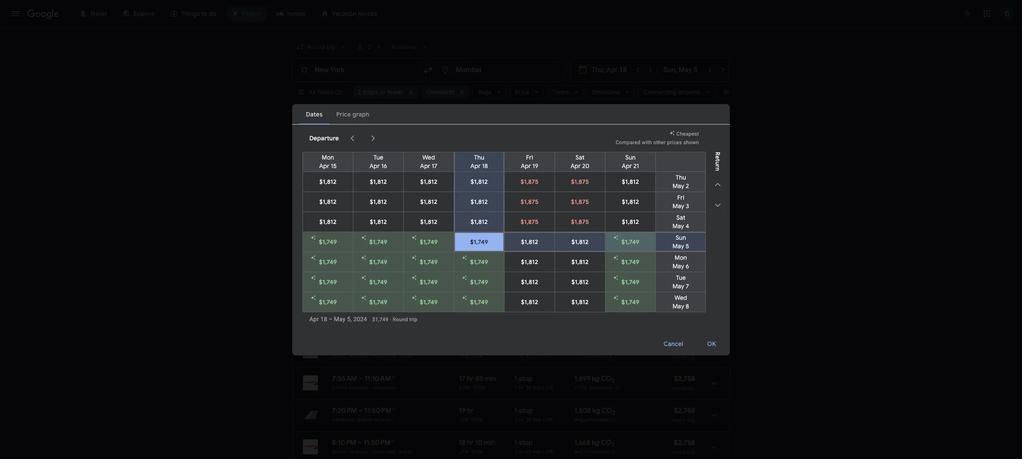 Task type: vqa. For each thing, say whether or not it's contained in the screenshot.
Total duration 18 hr 10 min. element at the bottom
yes



Task type: locate. For each thing, give the bounding box(es) containing it.
1 vertical spatial avg
[[574, 418, 583, 424]]

19 right apply.
[[533, 162, 538, 170]]

2  image from the top
[[370, 385, 371, 391]]

$2,758 for 1,668
[[674, 439, 695, 448]]

Return text field
[[664, 59, 703, 82]]

doh for 1,777
[[527, 289, 538, 295]]

apr for mon apr 15
[[319, 162, 329, 170]]

0 vertical spatial thu
[[474, 154, 484, 161]]

4 $2,758 from the top
[[674, 439, 695, 448]]

1 horizontal spatial prices
[[667, 140, 682, 145]]

airways, inside the 10:45 am – 2:20 pm qatar airways, indigo
[[347, 193, 367, 199]]

9:05 pm up qatar airways, indigo
[[332, 247, 357, 256]]

8:50 pm – 4:05 am + 2
[[332, 311, 396, 320]]

2 vertical spatial avg
[[574, 450, 583, 456]]

round inside $1,838 round trip
[[672, 226, 686, 232]]

total duration 21 hr 10 min. element
[[459, 279, 515, 289]]

3 avg emissions from the top
[[574, 450, 609, 456]]

jfk for 20 hr 5 min
[[459, 225, 468, 231]]

17 hr 45 min ewr – bom
[[459, 375, 496, 391]]

trip inside the '$1,943 round trip'
[[687, 258, 695, 264]]

45 for 1
[[525, 353, 531, 359]]

1 horizontal spatial sat
[[676, 214, 685, 222]]

kg for 2,222
[[592, 247, 600, 256]]

jfk
[[459, 193, 468, 199], [459, 225, 468, 231], [459, 257, 468, 263], [459, 353, 468, 359], [459, 417, 468, 423], [459, 450, 468, 456]]

1 up layover (1 of 1) is a 1 hr 30 min layover at heathrow airport in london. element
[[515, 375, 517, 384]]

apr up 2,222 kg co 2 +29% emissions
[[571, 162, 581, 170]]

round down $1,838
[[672, 226, 686, 232]]

0 vertical spatial +10%
[[574, 353, 587, 359]]

min up total duration 19 hr. element
[[485, 375, 496, 384]]

trip down 2758 us dollars text box
[[687, 386, 695, 392]]

1 stop flight. element up 50
[[515, 183, 533, 193]]

21 inside 21 hr 10 min lga – bom
[[459, 279, 465, 288]]

jfk down total duration 19 hr 20 min. element
[[459, 257, 468, 263]]

1 vertical spatial 3
[[515, 257, 518, 263]]

stop for 1 stop 1 hr 30 min lhr
[[519, 375, 533, 384]]

8:50 pm
[[332, 311, 357, 320]]

0 horizontal spatial 5,
[[347, 316, 352, 323]]

1
[[515, 183, 517, 191], [515, 193, 518, 199], [515, 215, 517, 223], [515, 247, 517, 256], [515, 311, 517, 320], [515, 353, 518, 359], [393, 375, 395, 380], [515, 375, 517, 384], [515, 385, 518, 391], [394, 407, 396, 412], [515, 407, 517, 416], [393, 439, 395, 444], [515, 439, 517, 448], [515, 450, 518, 456]]

apr inside thu apr 18
[[470, 162, 481, 170]]

18 – may down jetblue,
[[320, 316, 346, 323]]

hr inside 19 hr 20 min jfk – bom
[[467, 247, 474, 256]]

stops for bos
[[520, 279, 537, 288]]

1 horizontal spatial 4
[[686, 222, 689, 230]]

1 vertical spatial avg emissions
[[574, 418, 609, 424]]

– inside the 10:45 am – 2:20 pm qatar airways, indigo
[[363, 183, 367, 191]]

2 $2,758 round trip from the top
[[672, 375, 695, 392]]

17
[[432, 162, 437, 170], [459, 375, 465, 384]]

– inside 17 hr 45 min ewr – bom
[[470, 385, 474, 391]]

8 round from the top
[[672, 450, 686, 456]]

– down total duration 19 hr 20 min. element
[[468, 257, 472, 263]]

doh inside 1 stop 4 hr doh
[[525, 225, 536, 231]]

1 stop from the top
[[519, 183, 533, 191]]

price inside popup button
[[515, 88, 529, 96]]

5 stop from the top
[[519, 375, 533, 384]]

bom inside 21 hr 10 min lga – bom
[[472, 289, 484, 295]]

7 1 stop flight. element from the top
[[515, 439, 533, 449]]

21 hr 45 min
[[459, 311, 496, 320]]

may
[[497, 162, 507, 168]]

19 hr 20 min jfk – bom
[[459, 247, 497, 263]]

doh for 2,222
[[525, 257, 536, 263]]

2 vertical spatial avg emissions
[[574, 450, 609, 456]]

co inside the 2,222 kg co 2
[[601, 247, 612, 256]]

1 stop flight. element up 30
[[515, 375, 533, 385]]

british up departure time: 7:55 am. text field
[[332, 353, 347, 359]]

min inside 19 hr 20 min jfk – bom
[[485, 247, 497, 256]]

indigo
[[368, 193, 384, 199], [368, 257, 384, 263], [389, 289, 404, 295], [357, 321, 373, 327]]

$1,749
[[675, 183, 695, 191], [319, 238, 337, 246], [369, 238, 387, 246], [420, 238, 438, 246], [470, 238, 488, 246], [622, 238, 639, 246], [319, 258, 337, 266], [369, 258, 387, 266], [420, 258, 438, 266], [470, 258, 488, 266], [622, 258, 639, 266], [319, 278, 337, 286], [369, 278, 387, 286], [420, 278, 438, 286], [470, 278, 488, 286], [622, 278, 639, 286], [319, 298, 337, 306], [369, 298, 387, 306], [420, 298, 438, 306], [470, 298, 488, 306], [622, 298, 639, 306], [372, 317, 388, 323]]

trip inside $2,497 round trip
[[687, 290, 695, 296]]

0 vertical spatial wed
[[422, 154, 435, 161]]

graph
[[705, 124, 721, 132]]

hr up 1 stop 1 hr 30 min lhr
[[519, 353, 524, 359]]

avg for 1,777
[[574, 289, 583, 295]]

18 down the and
[[459, 183, 466, 191]]

2,348 kg co +36% emissions
[[574, 215, 613, 231]]

3 jfk from the top
[[459, 257, 468, 263]]

lhr up 1 stop 1 hr 30 min lhr
[[543, 353, 553, 359]]

1 vertical spatial iberia
[[398, 450, 412, 456]]

american, down 8:50 pm at the left bottom of page
[[332, 321, 356, 327]]

all filters (2) button
[[292, 85, 349, 99]]

1:55 am up qatar airways, indigo
[[365, 247, 389, 256]]

1 avg emissions from the top
[[574, 289, 609, 295]]

0 horizontal spatial mon
[[322, 154, 334, 161]]

apr inside find the best price region
[[356, 121, 367, 129]]

0 vertical spatial 21
[[634, 162, 639, 170]]

18 inside 18 hr 5 min jfk – bom
[[459, 183, 466, 191]]

thu for may
[[676, 174, 686, 181]]

– inside 7:15 pm – 1:55 am + 2
[[357, 279, 361, 288]]

18 – may
[[368, 121, 392, 129], [320, 316, 346, 323]]

sat up assistance
[[576, 154, 585, 161]]

1 horizontal spatial mon
[[675, 254, 687, 262]]

compared with other prices shown
[[616, 140, 699, 145]]

5 jfk from the top
[[459, 417, 468, 423]]

1 vertical spatial 2758 us dollars text field
[[674, 407, 695, 416]]

– up qatar airways, indigo
[[359, 247, 363, 256]]

bom
[[472, 193, 483, 199], [472, 225, 483, 231], [472, 257, 483, 263], [472, 289, 484, 295], [472, 353, 483, 359], [474, 385, 485, 391], [472, 417, 483, 423], [472, 450, 483, 456]]

layover (1 of 1) is a 2 hr 25 min layover at heathrow airport in london. element
[[515, 417, 570, 424]]

9:05 pm – 1:55 am + 2
[[332, 247, 394, 256]]

layover (1 of 1) is a 1 hr 45 min layover at heathrow airport in london. element
[[515, 353, 570, 360], [515, 449, 570, 456]]

kg right '1,899'
[[592, 375, 599, 384]]

20 down 18 hr 5 min jfk – bom
[[459, 215, 467, 223]]

11:50 pm up american, british airways
[[364, 407, 391, 416]]

1 down apply.
[[515, 183, 517, 191]]

3 stop from the top
[[519, 247, 533, 256]]

5 inside thu may 2 fri may 3 sat may 4 sun may 5 mon may 6 tue may 7 wed may 8
[[686, 242, 689, 250]]

price
[[515, 88, 529, 96], [689, 124, 703, 132]]

co right '1,899'
[[601, 375, 612, 384]]

+ inside 8:10 pm – 11:50 pm + 1
[[391, 439, 393, 444]]

avg for 1,808
[[574, 418, 583, 424]]

20
[[582, 162, 589, 170], [459, 215, 467, 223], [475, 247, 483, 256]]

2 2758 us dollars text field from the top
[[674, 407, 695, 416]]

6 round from the top
[[672, 386, 686, 392]]

apr left the 8:50 pm text field
[[309, 316, 319, 323]]

apr left the 15
[[319, 162, 329, 170]]

kg right 1,668
[[592, 439, 599, 448]]

stop up 25
[[519, 407, 533, 416]]

1 vertical spatial stops
[[520, 279, 537, 288]]

2 vertical spatial 5
[[686, 242, 689, 250]]

2 avg from the top
[[574, 418, 583, 424]]

1 hr 45 min lhr
[[515, 353, 553, 359]]

0 vertical spatial avg emissions
[[574, 289, 609, 295]]

+ inside 7:15 pm – 1:55 am + 2
[[387, 279, 390, 284]]

$1,749 button
[[303, 232, 353, 252], [353, 232, 403, 252], [404, 232, 454, 252], [455, 233, 503, 251], [605, 233, 655, 251], [303, 252, 353, 272], [353, 252, 403, 272], [404, 252, 454, 272], [454, 252, 504, 272], [605, 252, 655, 272], [303, 272, 353, 292], [353, 272, 403, 292], [404, 272, 454, 292], [454, 272, 504, 292], [605, 272, 655, 292], [303, 292, 353, 312], [353, 292, 403, 312], [404, 292, 454, 312], [454, 292, 504, 312], [605, 292, 655, 312]]

10 inside 18 hr 10 min jfk – bom
[[475, 439, 482, 448]]

hr up 2 stops flight. element
[[519, 257, 524, 263]]

1 stop 1 hr 30 min lhr
[[515, 375, 553, 391]]

bom down total duration 21 hr 10 min. element
[[472, 289, 484, 295]]

+ for 7:20 pm
[[391, 407, 394, 412]]

min
[[481, 183, 492, 191], [533, 193, 542, 199], [482, 215, 494, 223], [485, 247, 497, 256], [484, 279, 495, 288], [485, 311, 496, 320], [533, 353, 542, 359], [485, 375, 496, 384], [533, 385, 542, 391], [533, 417, 542, 423], [484, 439, 495, 448], [533, 450, 542, 456]]

1 vertical spatial 5,
[[347, 316, 352, 323]]

qatar down the 10:45 am
[[332, 193, 345, 199]]

0 vertical spatial airways,
[[347, 193, 367, 199]]

+ inside 9:05 pm – 1:55 am + 2
[[389, 247, 391, 252]]

1 vertical spatial 5
[[477, 215, 481, 223]]

1 vertical spatial 21
[[459, 279, 465, 288]]

+10% emissions button
[[572, 343, 620, 361]]

prices include required taxes + fees for 2 passengers. optional charges and bag fees may apply. passenger assistance
[[292, 162, 576, 168]]

kg up +29% emissions
[[592, 247, 600, 256]]

0 horizontal spatial wed
[[422, 154, 435, 161]]

taxes
[[349, 162, 361, 168]]

2 lhr from the top
[[543, 385, 553, 391]]

2 inside 1,899 kg co 2
[[612, 378, 615, 385]]

1 9:05 pm from the top
[[332, 215, 357, 223]]

trip for 19 hr
[[687, 418, 695, 424]]

trip down $2,758 text field
[[687, 450, 695, 456]]

stop for 1 stop 3 hr doh
[[519, 247, 533, 256]]

bom for 18 hr 10 min
[[472, 450, 483, 456]]

+ up jetblue, qatar airways, indigo
[[387, 279, 390, 284]]

Departure time: 8:10 PM. text field
[[332, 439, 356, 448]]

1 american, iberia from the top
[[373, 353, 412, 359]]

0 vertical spatial iberia
[[398, 353, 412, 359]]

45 inside 1 stop 1 hr 45 min lhr
[[525, 450, 531, 456]]

0 vertical spatial 2024
[[400, 121, 415, 129]]

2 iberia from the top
[[398, 450, 412, 456]]

18 for 18 hr 10 min
[[459, 439, 466, 448]]

1 horizontal spatial thu
[[676, 174, 686, 181]]

round
[[672, 194, 686, 200], [672, 226, 686, 232], [672, 258, 686, 264], [672, 290, 686, 296], [672, 354, 686, 360], [672, 386, 686, 392], [672, 418, 686, 424], [672, 450, 686, 456]]

10
[[475, 279, 482, 288], [475, 439, 482, 448]]

leaves john f. kennedy international airport at 8:50 pm on thursday, april 18 and arrives at chhatrapati shivaji maharaj international airport at 4:05 am on saturday, april 20. element
[[332, 311, 396, 320]]

bom for 17 hr 45 min
[[474, 385, 485, 391]]

avg emissions down 1,777 kg co 2
[[574, 289, 609, 295]]

7 round from the top
[[672, 418, 686, 424]]

hr inside 18 hr 5 min jfk – bom
[[467, 183, 474, 191]]

0 horizontal spatial 20
[[459, 215, 467, 223]]

3 lhr from the top
[[543, 417, 553, 423]]

$1,875 up the 2,222 kg co 2 at the bottom right of page
[[571, 218, 589, 226]]

co inside 2,348 kg co +36% emissions
[[602, 215, 613, 223]]

total duration 19 hr. element
[[459, 407, 515, 417]]

Arrival time: 11:10 AM on  Friday, April 19. text field
[[365, 375, 395, 384]]

2758 US dollars text field
[[674, 375, 695, 384]]

2 inside 1,777 kg co 2
[[611, 282, 614, 289]]

leaves john f. kennedy international airport at 7:20 pm on thursday, april 18 and arrives at chhatrapati shivaji maharaj international airport at 11:50 pm on friday, april 19. element
[[332, 407, 396, 416]]

1 vertical spatial 18
[[459, 183, 466, 191]]

2 jfk from the top
[[459, 225, 468, 231]]

0 vertical spatial +29%
[[574, 193, 587, 199]]

1 +10% from the top
[[574, 353, 587, 359]]

10 down 19 hr 20 min jfk – bom
[[475, 279, 482, 288]]

20 right assistance
[[582, 162, 589, 170]]

american, iberia
[[373, 353, 412, 359], [373, 450, 412, 456]]

4
[[686, 222, 689, 230], [515, 225, 518, 231]]

1 vertical spatial 19
[[459, 247, 466, 256]]

stops inside popup button
[[363, 88, 378, 96]]

11:50 pm inside 7:20 pm – 11:50 pm + 1
[[364, 407, 391, 416]]

hr left 50
[[519, 193, 524, 199]]

hr down 19 hr jfk – bom
[[467, 439, 474, 448]]

lhr inside 1 stop 1 hr 30 min lhr
[[543, 385, 553, 391]]

round for 18 hr 10 min
[[672, 450, 686, 456]]

avg down 1,777
[[574, 289, 583, 295]]

18 right the and
[[482, 162, 488, 170]]

date grid
[[629, 124, 656, 132]]

e
[[714, 156, 722, 159]]

co
[[601, 183, 612, 191], [602, 215, 613, 223], [601, 247, 612, 256], [600, 279, 611, 288], [601, 311, 611, 320], [601, 375, 612, 384], [602, 407, 612, 416], [601, 439, 612, 448]]

0 horizontal spatial thu
[[474, 154, 484, 161]]

layover (1 of 1) is a 3 hr layover at hamad international airport in doha. element
[[515, 257, 570, 264]]

stop for 1 stop 2 hr 25 min lhr
[[519, 407, 533, 416]]

2 1 stop flight. element from the top
[[515, 215, 533, 225]]

layover (1 of 1) is a 4 hr layover at hamad international airport in doha. element
[[515, 225, 570, 232]]

1 $2,758 round trip from the top
[[672, 343, 695, 360]]

6 stop from the top
[[519, 407, 533, 416]]

leaves newark liberty international airport at 7:55 am on thursday, april 18 and arrives at chhatrapati shivaji maharaj international airport at 11:10 am on friday, april 19. element
[[332, 375, 395, 384]]

+10%
[[574, 353, 587, 359], [574, 386, 587, 391]]

2024
[[400, 121, 415, 129], [353, 316, 367, 323]]

kg for 1,808
[[592, 407, 600, 416]]

+ for 8:10 pm
[[391, 439, 393, 444]]

10 down 19 hr jfk – bom
[[475, 439, 482, 448]]

round
[[393, 317, 408, 323]]

doh for 2,348
[[525, 225, 536, 231]]

hr down layover (1 of 1) is a 2 hr 25 min layover at heathrow airport in london. element
[[519, 450, 524, 456]]

1 stop flight. element
[[515, 183, 533, 193], [515, 215, 533, 225], [515, 247, 533, 257], [515, 311, 533, 321], [515, 375, 533, 385], [515, 407, 533, 417], [515, 439, 533, 449]]

sun
[[625, 154, 636, 161], [676, 234, 686, 242]]

1 vertical spatial sat
[[676, 214, 685, 222]]

bom inside 18 hr 10 min jfk – bom
[[472, 450, 483, 456]]

20 inside 19 hr 20 min jfk – bom
[[475, 247, 483, 256]]

4 round from the top
[[672, 290, 686, 296]]

0 vertical spatial tue
[[373, 154, 383, 161]]

45 inside 17 hr 45 min ewr – bom
[[475, 375, 483, 384]]

+29% inside 2,222 kg co 2 +29% emissions
[[574, 193, 587, 199]]

2 vertical spatial 18
[[459, 439, 466, 448]]

prices
[[292, 162, 307, 168]]

2707 US dollars text field
[[674, 311, 695, 320]]

4 up 1 stop 3 hr doh
[[515, 225, 518, 231]]

0 vertical spatial +10% emissions
[[574, 353, 613, 359]]

Departure time: 7:20 PM. text field
[[332, 407, 357, 416]]

american, iberia down 8:10 pm – 11:50 pm + 1
[[373, 450, 412, 456]]

kg for 1,879
[[592, 311, 599, 320]]

stops inside 2 stops bos , doh
[[520, 279, 537, 288]]

kg inside 2,222 kg co 2 +29% emissions
[[592, 183, 600, 191]]

1 vertical spatial 9:05 pm
[[332, 247, 357, 256]]

0 vertical spatial 5,
[[393, 121, 399, 129]]

10:45 am – 2:20 pm qatar airways, indigo
[[332, 183, 393, 199]]

lhr for 1,899
[[543, 385, 553, 391]]

+ for 9:05 pm
[[389, 247, 391, 252]]

0 horizontal spatial prices
[[324, 121, 342, 129]]

5 down bag
[[475, 183, 479, 191]]

scroll down image
[[713, 200, 723, 210]]

emissions down the 1,808 kg co 2
[[585, 418, 609, 424]]

thu inside thu apr 18
[[474, 154, 484, 161]]

5 inside 20 hr 5 min jfk – bom
[[477, 215, 481, 223]]

2 2,222 from the top
[[574, 247, 591, 256]]

1 layover (1 of 1) is a 1 hr 45 min layover at heathrow airport in london. element from the top
[[515, 353, 570, 360]]

2758 US dollars text field
[[674, 343, 695, 352], [674, 407, 695, 416]]

indigo inside the 10:45 am – 2:20 pm qatar airways, indigo
[[368, 193, 384, 199]]

– right 7:55 am
[[359, 375, 363, 384]]

find the best price region
[[292, 120, 730, 142]]

bom for 21 hr 10 min
[[472, 289, 484, 295]]

price for price graph
[[689, 124, 703, 132]]

1 horizontal spatial wed
[[675, 294, 687, 302]]

0 horizontal spatial 17
[[432, 162, 437, 170]]

0 vertical spatial 2758 us dollars text field
[[674, 343, 695, 352]]

assistance
[[550, 162, 576, 168]]

jfk inside 20 hr 5 min jfk – bom
[[459, 225, 468, 231]]

trip inside $1,749 round trip
[[687, 194, 695, 200]]

stops for or
[[363, 88, 378, 96]]

6 1 stop flight. element from the top
[[515, 407, 533, 417]]

0 vertical spatial  image
[[370, 353, 371, 359]]

50
[[525, 193, 531, 199]]

20 inside 20 hr 5 min jfk – bom
[[459, 215, 467, 223]]

+10% emissions up 1,899 kg co 2
[[574, 353, 613, 359]]

2758 us dollars text field up $2,758 text field
[[674, 407, 695, 416]]

Departure time: 7:55 AM. text field
[[332, 375, 357, 384]]

2,222 inside 2,222 kg co 2 +29% emissions
[[574, 183, 591, 191]]

19 inside 19 hr jfk – bom
[[459, 407, 466, 416]]

1:55 am inside 7:15 pm – 1:55 am + 2
[[363, 279, 387, 288]]

11:50 pm for 7:20 pm
[[364, 407, 391, 416]]

1 horizontal spatial stops
[[520, 279, 537, 288]]

$2,758 round trip for 1,668
[[672, 439, 695, 456]]

$1,875 button down sat apr 20
[[555, 172, 605, 192]]

0 vertical spatial avg
[[574, 289, 583, 295]]

5,
[[393, 121, 399, 129], [347, 316, 352, 323]]

filters
[[317, 88, 334, 96]]

1 stop flight. element down 1 stop 4 hr doh
[[515, 247, 533, 257]]

2 inside the 2,222 kg co 2
[[612, 250, 615, 257]]

1 up the american
[[393, 375, 395, 380]]

1 vertical spatial arrival time: 1:55 am on  saturday, april 20. text field
[[363, 279, 392, 288]]

1 vertical spatial price
[[689, 124, 703, 132]]

min inside 18 hr 10 min jfk – bom
[[484, 439, 495, 448]]

1 vertical spatial 1:55 am
[[363, 279, 387, 288]]

2 vertical spatial 21
[[459, 311, 465, 320]]

5 1 stop flight. element from the top
[[515, 375, 533, 385]]

trip inside $1,838 round trip
[[687, 226, 695, 232]]

4 $2,758 round trip from the top
[[672, 439, 695, 456]]

2 british airways from the top
[[332, 385, 368, 391]]

Departure time: 8:50 PM. text field
[[332, 311, 357, 320]]

$2,758 round trip for 1,808
[[672, 407, 695, 424]]

0 vertical spatial arrival time: 1:55 am on  saturday, april 20. text field
[[365, 247, 394, 256]]

4 stop from the top
[[519, 311, 533, 320]]

3 round from the top
[[672, 258, 686, 264]]

ok
[[707, 341, 716, 348]]

21 for 21 hr 45 min
[[459, 311, 465, 320]]

1 2758 us dollars text field from the top
[[674, 343, 695, 352]]

2758 us dollars text field for hr
[[674, 343, 695, 352]]

4 lhr from the top
[[543, 450, 553, 456]]

2 +29% from the top
[[574, 257, 587, 263]]

1 1 stop flight. element from the top
[[515, 183, 533, 193]]

thu
[[474, 154, 484, 161], [676, 174, 686, 181]]

Departure text field
[[591, 59, 631, 82]]

21
[[634, 162, 639, 170], [459, 279, 465, 288], [459, 311, 465, 320]]

1 +29% from the top
[[574, 193, 587, 199]]

1 vertical spatial american, iberia
[[373, 450, 412, 456]]

layover (1 of 1) is a 1 hr 50 min layover at hamad international airport in doha. element
[[515, 193, 570, 200]]

round for 19 hr 20 min
[[672, 258, 686, 264]]

2:20 pm
[[368, 183, 393, 191]]

1 british airways from the top
[[332, 353, 368, 359]]

2 avg emissions from the top
[[574, 418, 609, 424]]

7 stop from the top
[[519, 439, 533, 448]]

1 horizontal spatial 20
[[475, 247, 483, 256]]

2,222 inside the 2,222 kg co 2
[[574, 247, 591, 256]]

– inside 18 hr 5 min jfk – bom
[[468, 193, 472, 199]]

1 horizontal spatial sun
[[676, 234, 686, 242]]

departing flights main content
[[292, 120, 730, 460]]

hr down 20 hr 5 min jfk – bom
[[467, 247, 474, 256]]

5 for 18
[[475, 183, 479, 191]]

0 horizontal spatial 3
[[515, 257, 518, 263]]

wed up optional
[[422, 154, 435, 161]]

0 vertical spatial 5
[[475, 183, 479, 191]]

1 vertical spatial 17
[[459, 375, 465, 384]]

6 jfk from the top
[[459, 450, 468, 456]]

apr down compared
[[622, 162, 632, 170]]

trip for 20 hr 5 min
[[687, 226, 695, 232]]

21 up lga at the left bottom
[[459, 279, 465, 288]]

1 vertical spatial layover (1 of 1) is a 1 hr 45 min layover at heathrow airport in london. element
[[515, 449, 570, 456]]

co up 2,348 kg co +36% emissions
[[601, 183, 612, 191]]

0 vertical spatial apr 18 – may 5, 2024
[[356, 121, 415, 129]]

2497 US dollars text field
[[674, 279, 695, 288]]

1 jfk from the top
[[459, 193, 468, 199]]

1 vertical spatial 20
[[459, 215, 467, 223]]

1 stop flight. element for 19 hr 20 min
[[515, 247, 533, 257]]

21 down compared
[[634, 162, 639, 170]]

hr
[[467, 183, 474, 191], [519, 193, 524, 199], [469, 215, 475, 223], [519, 225, 524, 231], [467, 247, 474, 256], [519, 257, 524, 263], [467, 279, 473, 288], [467, 311, 473, 320], [519, 353, 524, 359], [467, 375, 473, 384], [519, 385, 524, 391], [467, 407, 474, 416], [519, 417, 524, 423], [467, 439, 474, 448], [519, 450, 524, 456]]

Arrival time: 11:50 PM on  Friday, April 19. text field
[[364, 407, 396, 416], [364, 439, 395, 448]]

sun inside the sun apr 21
[[625, 154, 636, 161]]

1  image from the top
[[370, 353, 371, 359]]

1:55 am inside 9:05 pm – 1:55 am + 2
[[365, 247, 389, 256]]

round inside $2,497 round trip
[[672, 290, 686, 296]]

airways, down the leaves laguardia airport at 7:15 pm on thursday, april 18 and arrives at chhatrapati shivaji maharaj international airport at 1:55 am on saturday, april 20. element in the bottom left of the page
[[367, 289, 387, 295]]

leaves laguardia airport at 7:15 pm on thursday, april 18 and arrives at chhatrapati shivaji maharaj international airport at 1:55 am on saturday, april 20. element
[[332, 279, 392, 288]]

3 inside thu may 2 fri may 3 sat may 4 sun may 5 mon may 6 tue may 7 wed may 8
[[686, 202, 689, 210]]

7:55 am – 11:10 am + 1
[[332, 375, 395, 384]]

kg
[[592, 183, 600, 191], [593, 215, 601, 223], [592, 247, 600, 256], [591, 279, 599, 288], [592, 311, 599, 320], [592, 375, 599, 384], [592, 407, 600, 416], [592, 439, 599, 448]]

0 vertical spatial british airways
[[332, 353, 368, 359]]

min down 20 hr 5 min jfk – bom
[[485, 247, 497, 256]]

min inside 20 hr 5 min jfk – bom
[[482, 215, 494, 223]]

stops left or
[[363, 88, 378, 96]]

0 horizontal spatial fri
[[526, 154, 533, 161]]

1,808
[[574, 407, 591, 416]]

$2,707
[[674, 311, 695, 320]]

british airways for 8:10 pm
[[332, 450, 368, 456]]

0 vertical spatial american, iberia
[[373, 353, 412, 359]]

– up american, indigo
[[359, 311, 363, 320]]

price for price
[[515, 88, 529, 96]]

2,222 kg co 2 +29% emissions
[[574, 183, 615, 199]]

1 stop flight. element for 17 hr 45 min
[[515, 375, 533, 385]]

0 vertical spatial 2,222
[[574, 183, 591, 191]]

8:10 pm – 11:50 pm + 1
[[332, 439, 395, 448]]

british airways up departure time: 7:55 am. text field
[[332, 353, 368, 359]]

3 avg from the top
[[574, 450, 583, 456]]

1 +10% emissions from the top
[[574, 353, 613, 359]]

apr right may
[[521, 162, 531, 170]]

fri
[[526, 154, 533, 161], [677, 194, 684, 201]]

lhr for 1,668
[[543, 450, 553, 456]]

kg for 1,777
[[591, 279, 599, 288]]

1 vertical spatial 2,222
[[574, 247, 591, 256]]

0 horizontal spatial fees
[[367, 162, 378, 168]]

2 stop from the top
[[519, 215, 533, 223]]

sun apr 21
[[622, 154, 639, 170]]

1:55 am for 9:05 pm
[[365, 247, 389, 256]]

3 $2,758 from the top
[[674, 407, 695, 416]]

1 horizontal spatial fees
[[485, 162, 495, 168]]

20 for 19
[[475, 247, 483, 256]]

5 round from the top
[[672, 354, 686, 360]]

trip for 17 hr 45 min
[[687, 386, 695, 392]]

0 vertical spatial 18 – may
[[368, 121, 392, 129]]

4:05 am
[[365, 311, 391, 320]]

min inside 21 hr 10 min lga – bom
[[484, 279, 495, 288]]

apr for wed apr 17
[[420, 162, 430, 170]]

19 inside 19 hr 20 min jfk – bom
[[459, 247, 466, 256]]

1 horizontal spatial 5,
[[393, 121, 399, 129]]

apr inside the sun apr 21
[[622, 162, 632, 170]]

– inside 8:10 pm – 11:50 pm + 1
[[358, 439, 362, 448]]

price inside button
[[689, 124, 703, 132]]

1 vertical spatial british airways
[[332, 385, 368, 391]]

0 vertical spatial 17
[[432, 162, 437, 170]]

apr for sun apr 21
[[622, 162, 632, 170]]

0 vertical spatial 10
[[475, 279, 482, 288]]

1 avg from the top
[[574, 289, 583, 295]]

passenger
[[524, 162, 549, 168]]

1 vertical spatial fri
[[677, 194, 684, 201]]

1 horizontal spatial price
[[689, 124, 703, 132]]

mon up the 15
[[322, 154, 334, 161]]

british
[[332, 353, 347, 359], [332, 385, 347, 391], [357, 417, 373, 423], [332, 450, 347, 456]]

1 vertical spatial wed
[[675, 294, 687, 302]]

apr inside "mon apr 15"
[[319, 162, 329, 170]]

0 vertical spatial layover (1 of 1) is a 1 hr 45 min layover at heathrow airport in london. element
[[515, 353, 570, 360]]

0 horizontal spatial tue
[[373, 154, 383, 161]]

9:05 pm up qatar airways
[[332, 215, 357, 223]]

1,808 kg co 2
[[574, 407, 615, 417]]

3 up 2 stops flight. element
[[515, 257, 518, 263]]

stop inside 1 stop 2 hr 25 min lhr
[[519, 407, 533, 416]]

hr up 1 stop 3 hr doh
[[519, 225, 524, 231]]

(2)
[[335, 88, 343, 96]]

$1,838
[[675, 215, 695, 223]]

co right '1,879'
[[601, 311, 611, 320]]

british down 7:20 pm – 11:50 pm + 1 on the bottom left
[[357, 417, 373, 423]]

duration button
[[719, 85, 763, 99]]

2 vertical spatial 20
[[475, 247, 483, 256]]

thu up bag
[[474, 154, 484, 161]]

lhr inside 1 stop 1 hr 45 min lhr
[[543, 450, 553, 456]]

0 vertical spatial 3
[[686, 202, 689, 210]]

arrival time: 11:50 pm on  friday, april 19. text field down american, british airways
[[364, 439, 395, 448]]

trip up 2758 us dollars text box
[[687, 354, 695, 360]]

3 british airways from the top
[[332, 450, 368, 456]]

1 horizontal spatial 2024
[[400, 121, 415, 129]]

doh right , on the right of the page
[[527, 289, 538, 295]]

emissions down 1,777 kg co 2
[[585, 289, 609, 295]]

2 round from the top
[[672, 226, 686, 232]]

Arrival time: 2:20 PM on  Friday, April 19. text field
[[368, 183, 397, 191]]

bom for 20 hr 5 min
[[472, 225, 483, 231]]

bom down total duration 18 hr 10 min. element
[[472, 450, 483, 456]]

0 vertical spatial mon
[[322, 154, 334, 161]]

0 horizontal spatial 4
[[515, 225, 518, 231]]

apr inside 'fri apr 19'
[[521, 162, 531, 170]]

1 vertical spatial apr 18 – may 5, 2024
[[309, 316, 367, 323]]

kg inside 1,899 kg co 2
[[592, 375, 599, 384]]

1 vertical spatial +29%
[[574, 257, 587, 263]]

0 vertical spatial 1:55 am
[[365, 247, 389, 256]]

swap origin and destination. image
[[423, 65, 433, 75]]

19 for 19 hr
[[459, 407, 466, 416]]

1 vertical spatial +10% emissions
[[574, 386, 613, 391]]

1 stop flight. element for 18 hr 5 min
[[515, 183, 533, 193]]

0 vertical spatial stops
[[363, 88, 378, 96]]

kg right '1,879'
[[592, 311, 599, 320]]

1 vertical spatial 10
[[475, 439, 482, 448]]

avg emissions for 1,668
[[574, 450, 609, 456]]

apr for sat apr 20
[[571, 162, 581, 170]]

2 $2,758 from the top
[[674, 375, 695, 384]]

apr for thu apr 18
[[470, 162, 481, 170]]

Arrival time: 4:05 AM on  Saturday, April 20. text field
[[365, 311, 396, 320]]

cancel
[[664, 341, 683, 348]]

7:20 pm
[[332, 407, 357, 416]]

3 $2,758 round trip from the top
[[672, 407, 695, 424]]

1 vertical spatial tue
[[676, 274, 686, 282]]

avg emissions for 1,808
[[574, 418, 609, 424]]

19 down ewr
[[459, 407, 466, 416]]

20 down 20 hr 5 min jfk – bom
[[475, 247, 483, 256]]

$2,758 round trip for 1,899
[[672, 375, 695, 392]]

+ inside 7:55 am – 11:10 am + 1
[[391, 375, 393, 380]]

1 2,222 from the top
[[574, 183, 591, 191]]

mon apr 15
[[319, 154, 337, 170]]

19
[[533, 162, 538, 170], [459, 247, 466, 256], [459, 407, 466, 416]]

+ down the american
[[391, 407, 394, 412]]

2 9:05 pm from the top
[[332, 247, 357, 256]]

qatar
[[332, 193, 345, 199], [332, 225, 345, 231], [332, 257, 345, 263], [353, 289, 366, 295]]

0 horizontal spatial 2024
[[353, 316, 367, 323]]

arrival time: 11:50 pm on  friday, april 19. text field for 7:20 pm
[[364, 407, 396, 416]]

18 hr 10 min jfk – bom
[[459, 439, 495, 456]]

$1,749 round trip
[[672, 183, 695, 200]]

$1,875 button
[[505, 172, 555, 192], [555, 172, 605, 192], [505, 192, 555, 212], [555, 192, 605, 212], [505, 212, 555, 232], [555, 212, 605, 232]]

1:55 am for 7:15 pm
[[363, 279, 387, 288]]

18
[[482, 162, 488, 170], [459, 183, 466, 191], [459, 439, 466, 448]]

scroll left image
[[347, 133, 358, 143]]

+10% emissions inside popup button
[[574, 353, 613, 359]]

apr inside wed apr 17
[[420, 162, 430, 170]]

1 horizontal spatial tue
[[676, 274, 686, 282]]

11:50 pm inside 8:10 pm – 11:50 pm + 1
[[364, 439, 391, 448]]

0 horizontal spatial 18 – may
[[320, 316, 346, 323]]

co right 2,348 at the right top of the page
[[602, 215, 613, 223]]

departure
[[309, 134, 339, 142]]

 image
[[370, 353, 371, 359], [370, 385, 371, 391]]

0 vertical spatial arrival time: 11:50 pm on  friday, april 19. text field
[[364, 407, 396, 416]]

$2,758
[[674, 343, 695, 352], [674, 375, 695, 384], [674, 407, 695, 416], [674, 439, 695, 448]]

10 for 21
[[475, 279, 482, 288]]

emissions inside 2,348 kg co +36% emissions
[[589, 225, 613, 231]]

None search field
[[292, 39, 763, 113]]

1 horizontal spatial 18 – may
[[368, 121, 392, 129]]

0 vertical spatial price
[[515, 88, 529, 96]]

3 1 stop flight. element from the top
[[515, 247, 533, 257]]

mon
[[322, 154, 334, 161], [675, 254, 687, 262]]

trip for 21 hr 10 min
[[687, 290, 695, 296]]

min down bag fees button
[[481, 183, 492, 191]]

compared
[[616, 140, 640, 145]]

emissions inside popup button
[[589, 353, 613, 359]]

1749 US dollars text field
[[372, 317, 388, 323]]

20 hr 5 min jfk – bom
[[459, 215, 494, 231]]

1 left 50
[[515, 193, 518, 199]]

45 down 25
[[525, 450, 531, 456]]

17 up ewr
[[459, 375, 465, 384]]

1 round from the top
[[672, 194, 686, 200]]

apr for fri apr 19
[[521, 162, 531, 170]]

Arrival time: 1:55 AM on  Saturday, April 20. text field
[[365, 247, 394, 256], [363, 279, 392, 288]]



Task type: describe. For each thing, give the bounding box(es) containing it.
 image for american
[[370, 385, 371, 391]]

45 for 17
[[475, 375, 483, 384]]

cheapest
[[676, 131, 699, 137]]

tue inside thu may 2 fri may 3 sat may 4 sun may 5 mon may 6 tue may 7 wed may 8
[[676, 274, 686, 282]]

– up 17 hr 45 min ewr – bom
[[468, 353, 472, 359]]

hr inside 1 stop 1 hr 50 min doh
[[519, 193, 524, 199]]

1838 US dollars text field
[[675, 215, 695, 223]]

4 inside thu may 2 fri may 3 sat may 4 sun may 5 mon may 6 tue may 7 wed may 8
[[686, 222, 689, 230]]

emissions inside 2,222 kg co 2 +29% emissions
[[589, 193, 613, 199]]

british airways for 7:55 am
[[332, 385, 368, 391]]

arrival time: 1:55 am on  saturday, april 20. text field for 7:15 pm
[[363, 279, 392, 288]]

4 inside 1 stop 4 hr doh
[[515, 225, 518, 231]]

none search field containing all filters (2)
[[292, 39, 763, 113]]

1 down 1 stop 2 hr 25 min lhr
[[515, 439, 517, 448]]

$1,875 button up 2,348 at the right top of the page
[[555, 192, 605, 212]]

u
[[714, 162, 722, 165]]

hr inside 21 hr 10 min lga – bom
[[467, 279, 473, 288]]

17 inside wed apr 17
[[432, 162, 437, 170]]

round for 20 hr 5 min
[[672, 226, 686, 232]]

apr for tue apr 16
[[370, 162, 380, 170]]

grid
[[644, 124, 656, 132]]

2 stops flight. element
[[515, 279, 537, 289]]

emissions down the 2,222 kg co 2 at the bottom right of page
[[589, 257, 613, 263]]

1 stop flight. element for 20 hr 5 min
[[515, 215, 533, 225]]

t
[[714, 159, 722, 162]]

2 stops or fewer button
[[353, 85, 418, 99]]

apply.
[[508, 162, 522, 168]]

cancel button
[[653, 334, 693, 355]]

2 fees from the left
[[485, 162, 495, 168]]

1 down total duration 18 hr 10 min. element
[[515, 450, 518, 456]]

2 inside thu may 2 fri may 3 sat may 4 sun may 5 mon may 6 tue may 7 wed may 8
[[686, 182, 689, 190]]

2 inside 1,668 kg co 2
[[612, 442, 615, 449]]

apr 18 – may 5, 2024 inside find the best price region
[[356, 121, 415, 129]]

qatar down departure time: 9:05 pm. text box
[[332, 257, 345, 263]]

2:40 am
[[365, 215, 391, 223]]

airways down leaves john f. kennedy international airport at 9:05 pm on thursday, april 18 and arrives at chhatrapati shivaji maharaj international airport at 2:40 am on saturday, april 20. element on the left top of page
[[347, 225, 366, 231]]

hr inside 20 hr 5 min jfk – bom
[[469, 215, 475, 223]]

qatar down 9:05 pm text box
[[332, 225, 345, 231]]

thu for apr
[[474, 154, 484, 161]]

min inside 1 stop 1 hr 45 min lhr
[[533, 450, 542, 456]]

2 stops bos , doh
[[515, 279, 538, 295]]

1 inside 1 stop 3 hr doh
[[515, 247, 517, 256]]

2 inside 1 stop 2 hr 25 min lhr
[[515, 417, 518, 423]]

1 stop 3 hr doh
[[515, 247, 536, 263]]

Arrival time: 2:40 AM on  Saturday, April 20. text field
[[365, 215, 396, 223]]

2,222 for 2,222 kg co 2
[[574, 247, 591, 256]]

1 stop 4 hr doh
[[515, 215, 536, 231]]

leaves john f. kennedy international airport at 9:05 pm on thursday, april 18 and arrives at chhatrapati shivaji maharaj international airport at 1:55 am on saturday, april 20. element
[[332, 247, 394, 256]]

1 fees from the left
[[367, 162, 378, 168]]

co for 1,879
[[601, 311, 611, 320]]

leaves john f. kennedy international airport at 8:10 pm on thursday, april 18 and arrives at chhatrapati shivaji maharaj international airport at 11:50 pm on friday, april 19. element
[[332, 439, 395, 448]]

$1,875 down sat apr 20
[[571, 178, 589, 186]]

7
[[686, 283, 689, 290]]

+36%
[[574, 225, 587, 231]]

– inside 8:50 pm – 4:05 am + 2
[[359, 311, 363, 320]]

1 inside 8:10 pm – 11:50 pm + 1
[[393, 439, 395, 444]]

british down 8:10 pm
[[332, 450, 347, 456]]

tue inside tue apr 16
[[373, 154, 383, 161]]

$1,875 button up 1 stop 4 hr doh
[[505, 192, 555, 212]]

min inside 18 hr 5 min jfk – bom
[[481, 183, 492, 191]]

18 inside thu apr 18
[[482, 162, 488, 170]]

hr inside 1 stop 2 hr 25 min lhr
[[519, 417, 524, 423]]

$1,749 · round trip
[[372, 317, 417, 323]]

15
[[331, 162, 337, 170]]

8
[[686, 303, 689, 310]]

kg for 1,668
[[592, 439, 599, 448]]

airways down the leaves newark liberty international airport at 7:55 am on thursday, april 18 and arrives at chhatrapati shivaji maharaj international airport at 11:10 am on friday, april 19. element
[[349, 385, 368, 391]]

round for jfk
[[672, 354, 686, 360]]

hr inside 17 hr 45 min ewr – bom
[[467, 375, 473, 384]]

emissions down 1,668 kg co 2
[[585, 450, 609, 456]]

qatar inside the 10:45 am – 2:20 pm qatar airways, indigo
[[332, 193, 345, 199]]

2 inside 2 stops bos , doh
[[515, 279, 518, 288]]

round for 17 hr 45 min
[[672, 386, 686, 392]]

jfk inside 19 hr jfk – bom
[[459, 417, 468, 423]]

6
[[686, 263, 689, 270]]

sun inside thu may 2 fri may 3 sat may 4 sun may 5 mon may 6 tue may 7 wed may 8
[[676, 234, 686, 242]]

1 down bos
[[515, 311, 517, 320]]

jetblue, qatar airways, indigo
[[332, 289, 404, 295]]

1 stop flight. element for 18 hr 10 min
[[515, 439, 533, 449]]

wed inside thu may 2 fri may 3 sat may 4 sun may 5 mon may 6 tue may 7 wed may 8
[[675, 294, 687, 302]]

18 – may inside find the best price region
[[368, 121, 392, 129]]

scroll up image
[[713, 180, 723, 190]]

$1,943 round trip
[[672, 247, 695, 264]]

american, down 8:10 pm – 11:50 pm + 1
[[373, 450, 397, 456]]

kg for 1,899
[[592, 375, 599, 384]]

$1,875 up 50
[[521, 178, 539, 186]]

10 for 18
[[475, 439, 482, 448]]

airways down 7:20 pm – 11:50 pm + 1 on the bottom left
[[374, 417, 393, 423]]

avg for 1,668
[[574, 450, 583, 456]]

4 jfk from the top
[[459, 353, 468, 359]]

wed apr 17
[[420, 154, 437, 170]]

1 lhr from the top
[[543, 353, 553, 359]]

17 inside 17 hr 45 min ewr – bom
[[459, 375, 465, 384]]

min inside 1 stop 1 hr 50 min doh
[[533, 193, 542, 199]]

scroll right image
[[368, 133, 378, 143]]

1,777
[[574, 279, 590, 288]]

– inside 19 hr 20 min jfk – bom
[[468, 257, 472, 263]]

flights
[[334, 149, 359, 159]]

with
[[642, 140, 652, 145]]

bom for 19 hr 20 min
[[472, 257, 483, 263]]

2,222 for 2,222 kg co 2 +29% emissions
[[574, 183, 591, 191]]

2758 US dollars text field
[[674, 439, 695, 448]]

2 inside 7:15 pm – 1:55 am + 2
[[390, 279, 392, 284]]

1 left 30
[[515, 385, 518, 391]]

1 inside 1 stop 2 hr 25 min lhr
[[515, 407, 517, 416]]

– inside 18 hr 10 min jfk – bom
[[468, 450, 472, 456]]

21 for 21 hr 10 min lga – bom
[[459, 279, 465, 288]]

– inside 7:20 pm – 11:50 pm + 1
[[359, 407, 363, 416]]

doh inside 1 stop 1 hr 50 min doh
[[543, 193, 554, 199]]

mon inside thu may 2 fri may 3 sat may 4 sun may 5 mon may 6 tue may 7 wed may 8
[[675, 254, 687, 262]]

hr inside 1 stop 3 hr doh
[[519, 257, 524, 263]]

2 inside 1,879 kg co 2
[[611, 314, 615, 321]]

jetblue,
[[332, 289, 351, 295]]

30
[[525, 385, 531, 391]]

jfk for 18 hr 10 min
[[459, 450, 468, 456]]

1 vertical spatial prices
[[667, 140, 682, 145]]

airways up the leaves newark liberty international airport at 7:55 am on thursday, april 18 and arrives at chhatrapati shivaji maharaj international airport at 11:10 am on friday, april 19. element
[[349, 353, 368, 359]]

r
[[714, 152, 722, 156]]

7:20 pm – 11:50 pm + 1
[[332, 407, 396, 416]]

10:45 am
[[332, 183, 361, 191]]

+ for 8:50 pm
[[391, 311, 393, 316]]

kg inside 2,348 kg co +36% emissions
[[593, 215, 601, 223]]

emissions
[[592, 88, 620, 96]]

for
[[379, 162, 386, 168]]

american, british airways
[[332, 417, 393, 423]]

bom for 18 hr 5 min
[[472, 193, 483, 199]]

american, indigo
[[332, 321, 373, 327]]

trip for 19 hr 20 min
[[687, 258, 695, 264]]

$1,875 button down 50
[[505, 212, 555, 232]]

thu may 2 fri may 3 sat may 4 sun may 5 mon may 6 tue may 7 wed may 8
[[673, 174, 689, 310]]

16
[[381, 162, 387, 170]]

jfk for 19 hr 20 min
[[459, 257, 468, 263]]

arrival time: 1:55 am on  saturday, april 20. text field for 9:05 pm
[[365, 247, 394, 256]]

hr inside 1 stop 1 hr 45 min lhr
[[519, 450, 524, 456]]

Departure time: 7:15 PM. text field
[[332, 279, 355, 288]]

$2,497 round trip
[[672, 279, 695, 296]]

ewr
[[459, 385, 470, 391]]

hr inside 18 hr 10 min jfk – bom
[[467, 439, 474, 448]]

·
[[390, 317, 391, 323]]

or
[[380, 88, 386, 96]]

lhr for 1,808
[[543, 417, 553, 423]]

round for 18 hr 5 min
[[672, 194, 686, 200]]

shown
[[683, 140, 699, 145]]

fewer
[[387, 88, 404, 96]]

passengers.
[[392, 162, 421, 168]]

all filters (2)
[[309, 88, 343, 96]]

tue apr 16
[[370, 154, 387, 170]]

required
[[327, 162, 347, 168]]

co for 1,777
[[600, 279, 611, 288]]

1 vertical spatial 2024
[[353, 316, 367, 323]]

– inside 19 hr jfk – bom
[[468, 417, 472, 423]]

hr down lga at the left bottom
[[467, 311, 473, 320]]

sat apr 20
[[571, 154, 589, 170]]

2 inside 2,222 kg co 2 +29% emissions
[[612, 186, 615, 193]]

$2,758 for 1,808
[[674, 407, 695, 416]]

bom inside 19 hr jfk – bom
[[472, 417, 483, 423]]

duration
[[724, 88, 748, 96]]

indigo down 9:05 pm – 1:55 am + 2
[[368, 257, 384, 263]]

9:05 pm for 9:05 pm – 1:55 am + 2
[[332, 247, 357, 256]]

1,899
[[574, 375, 590, 384]]

charges
[[444, 162, 463, 168]]

sat inside sat apr 20
[[576, 154, 585, 161]]

hr inside 1 stop 4 hr doh
[[519, 225, 524, 231]]

1943 US dollars text field
[[675, 247, 695, 256]]

n
[[714, 168, 722, 171]]

8:10 pm
[[332, 439, 356, 448]]

airways down 8:10 pm – 11:50 pm + 1
[[349, 450, 368, 456]]

$1,875 button up 50
[[505, 172, 555, 192]]

,
[[525, 289, 526, 295]]

trip for 18 hr 10 min
[[687, 450, 695, 456]]

learn more about tracked prices image
[[343, 121, 351, 129]]

connecting airports
[[643, 88, 701, 96]]

layover (1 of 2) is a 1 hr 44 min layover at boston logan international airport in boston. layover (2 of 2) is a 2 hr 20 min layover at hamad international airport in doha. element
[[515, 289, 570, 296]]

jfk for 18 hr 5 min
[[459, 193, 468, 199]]

19 inside 'fri apr 19'
[[533, 162, 538, 170]]

track prices
[[307, 121, 342, 129]]

hr inside 1 stop 1 hr 30 min lhr
[[519, 385, 524, 391]]

bag fees button
[[475, 162, 495, 168]]

min inside 1 stop 1 hr 30 min lhr
[[533, 385, 542, 391]]

emissions down 1,899 kg co 2
[[589, 386, 613, 391]]

$1,875 button up the 2,222 kg co 2 at the bottom right of page
[[555, 212, 605, 232]]

19 for 19 hr 20 min
[[459, 247, 466, 256]]

thu apr 18
[[470, 154, 488, 170]]

1 stop
[[515, 311, 533, 320]]

times
[[552, 88, 569, 96]]

2758 us dollars text field for stop
[[674, 407, 695, 416]]

bags
[[478, 88, 492, 96]]

round for 19 hr
[[672, 418, 686, 424]]

Departure time: 9:05 PM. text field
[[332, 247, 357, 256]]

leaves john f. kennedy international airport at 9:05 pm on thursday, april 18 and arrives at chhatrapati shivaji maharaj international airport at 2:40 am on saturday, april 20. element
[[332, 215, 396, 223]]

45 for 21
[[475, 311, 483, 320]]

Departure time: 10:45 AM. text field
[[332, 183, 361, 191]]

1 $2,758 from the top
[[674, 343, 695, 352]]

4 1 stop flight. element from the top
[[515, 311, 533, 321]]

prices inside find the best price region
[[324, 121, 342, 129]]

layover (1 of 1) is a 1 hr 30 min layover at heathrow airport in london. element
[[515, 385, 570, 392]]

$1,749 inside $1,749 round trip
[[675, 183, 695, 191]]

total duration 21 hr 45 min. element
[[459, 311, 515, 321]]

1,668
[[574, 439, 590, 448]]

mon inside "mon apr 15"
[[322, 154, 334, 161]]

– inside 7:55 am – 11:10 am + 1
[[359, 375, 363, 384]]

1 stop flight. element for 19 hr
[[515, 407, 533, 417]]

stop for 1 stop 1 hr 50 min doh
[[519, 183, 533, 191]]

british down departure time: 7:55 am. text field
[[332, 385, 347, 391]]

1,879
[[574, 311, 590, 320]]

round for 21 hr 10 min
[[672, 290, 686, 296]]

qatar down 7:15 pm – 1:55 am + 2
[[353, 289, 366, 295]]

2 inside the 1,808 kg co 2
[[612, 410, 615, 417]]

bom up total duration 17 hr 45 min. element on the bottom
[[472, 353, 483, 359]]

total duration 18 hr 5 min. element
[[459, 183, 515, 193]]

min up 1 stop 1 hr 30 min lhr
[[533, 353, 542, 359]]

5, inside find the best price region
[[393, 121, 399, 129]]

+ right "taxes"
[[363, 162, 366, 168]]

total duration 17 hr 45 min. element
[[459, 375, 515, 385]]

co for 1,808
[[602, 407, 612, 416]]

price graph button
[[667, 120, 728, 135]]

7:15 pm
[[332, 279, 355, 288]]

 image for american, iberia
[[370, 353, 371, 359]]

stop for 1 stop 1 hr 45 min lhr
[[519, 439, 533, 448]]

min inside 17 hr 45 min ewr – bom
[[485, 375, 496, 384]]

indigo up $1,749 · round trip
[[389, 289, 404, 295]]

Departure time: 9:05 PM. text field
[[332, 215, 357, 223]]

1 vertical spatial 18 – may
[[320, 316, 346, 323]]

total duration 18 hr 10 min. element
[[459, 439, 515, 449]]

indigo down leaves john f. kennedy international airport at 8:50 pm on thursday, april 18 and arrives at chhatrapati shivaji maharaj international airport at 4:05 am on saturday, april 20. element
[[357, 321, 373, 327]]

1 vertical spatial airways,
[[347, 257, 367, 263]]

1,668 kg co 2
[[574, 439, 615, 449]]

trip for jfk
[[687, 354, 695, 360]]

trip right round
[[409, 317, 417, 323]]

times button
[[547, 85, 584, 99]]

wed inside wed apr 17
[[422, 154, 435, 161]]

– inside 20 hr 5 min jfk – bom
[[468, 225, 472, 231]]

2 american, iberia from the top
[[373, 450, 412, 456]]

stop for 1 stop
[[519, 311, 533, 320]]

1 inside 7:55 am – 11:10 am + 1
[[393, 375, 395, 380]]

min down 21 hr 10 min lga – bom
[[485, 311, 496, 320]]

9:05 pm for 9:05 pm
[[332, 215, 357, 223]]

bags button
[[473, 85, 506, 99]]

departing
[[292, 149, 332, 159]]

+10% inside +10% emissions popup button
[[574, 353, 587, 359]]

3 inside 1 stop 3 hr doh
[[515, 257, 518, 263]]

7:55 am
[[332, 375, 357, 384]]

optional
[[422, 162, 442, 168]]

$1,875 up 2,348 at the right top of the page
[[571, 198, 589, 206]]

$2,758 for 1,899
[[674, 375, 695, 384]]

21 inside the sun apr 21
[[634, 162, 639, 170]]

oneworld
[[427, 88, 455, 96]]

connecting
[[643, 88, 677, 96]]

1,777 kg co 2
[[574, 279, 614, 289]]

2 inside 8:50 pm – 4:05 am + 2
[[393, 311, 396, 316]]

– inside 21 hr 10 min lga – bom
[[469, 289, 472, 295]]

co for 2,222
[[601, 247, 612, 256]]

co for 1,899
[[601, 375, 612, 384]]

min inside 1 stop 2 hr 25 min lhr
[[533, 417, 542, 423]]

american, up arrival time: 11:10 am on  friday, april 19. text box at the bottom
[[373, 353, 397, 359]]

1 iberia from the top
[[398, 353, 412, 359]]

2024 inside find the best price region
[[400, 121, 415, 129]]

sat inside thu may 2 fri may 3 sat may 4 sun may 5 mon may 6 tue may 7 wed may 8
[[676, 214, 685, 222]]

fri inside thu may 2 fri may 3 sat may 4 sun may 5 mon may 6 tue may 7 wed may 8
[[677, 194, 684, 201]]

+ for 7:15 pm
[[387, 279, 390, 284]]

total duration 20 hr 5 min. element
[[459, 215, 515, 225]]

arrival time: 11:50 pm on  friday, april 19. text field for 8:10 pm
[[364, 439, 395, 448]]

2 vertical spatial airways,
[[367, 289, 387, 295]]

avg emissions for 1,777
[[574, 289, 609, 295]]

2 stops or fewer
[[358, 88, 404, 96]]

fri apr 19
[[521, 154, 538, 170]]

2 layover (1 of 1) is a 1 hr 45 min layover at heathrow airport in london. element from the top
[[515, 449, 570, 456]]

1 inside 1 stop 4 hr doh
[[515, 215, 517, 223]]

1 up 1 stop 1 hr 30 min lhr
[[515, 353, 518, 359]]

r
[[714, 165, 722, 168]]

track
[[307, 121, 322, 129]]

$1,875 down 50
[[521, 218, 539, 226]]

1749 US dollars text field
[[675, 183, 695, 191]]

co inside 2,222 kg co 2 +29% emissions
[[601, 183, 612, 191]]

total duration 19 hr 20 min. element
[[459, 247, 515, 257]]

fri inside 'fri apr 19'
[[526, 154, 533, 161]]

20 for sat
[[582, 162, 589, 170]]

ok button
[[697, 334, 726, 355]]

american, down departure time: 7:20 pm. text box
[[332, 417, 356, 423]]

emissions button
[[587, 85, 635, 99]]

1 inside 7:20 pm – 11:50 pm + 1
[[394, 407, 396, 412]]

$1,875 up 1 stop 4 hr doh
[[521, 198, 539, 206]]

leaves john f. kennedy international airport at 10:45 am on thursday, april 18 and arrives at chhatrapati shivaji maharaj international airport at 2:20 pm on friday, april 19. element
[[332, 183, 397, 191]]

oneworld button
[[422, 85, 469, 99]]

2 +10% emissions from the top
[[574, 386, 613, 391]]

18 for 18 hr 5 min
[[459, 183, 466, 191]]

2 +10% from the top
[[574, 386, 587, 391]]

departing flights
[[292, 149, 359, 159]]

stop for 1 stop 4 hr doh
[[519, 215, 533, 223]]

2 inside 9:05 pm – 1:55 am + 2
[[391, 247, 394, 252]]

– inside 9:05 pm – 1:55 am + 2
[[359, 247, 363, 256]]

5 for 20
[[477, 215, 481, 223]]



